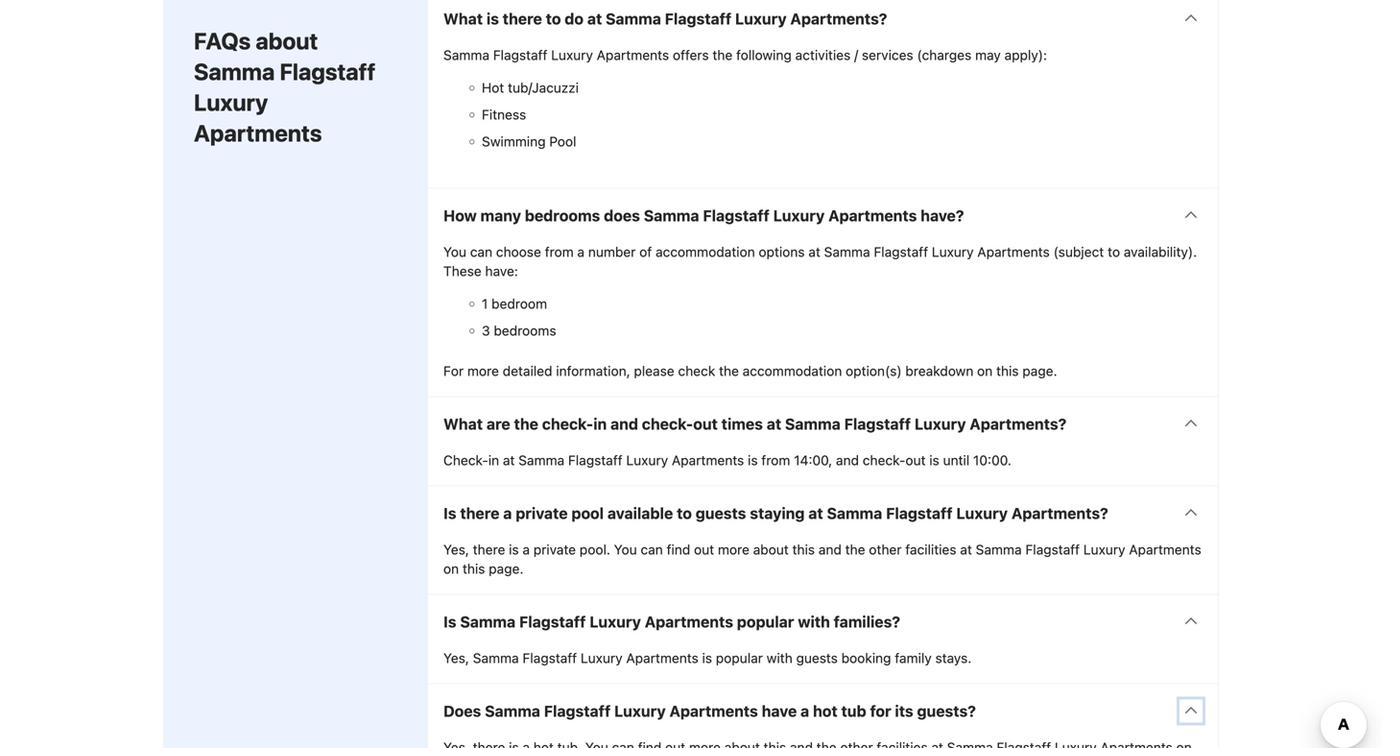 Task type: describe. For each thing, give the bounding box(es) containing it.
luxury inside faqs about samma flagstaff luxury apartments
[[194, 89, 268, 116]]

is inside yes, there is a private pool. you can find out more about this and the other facilities at samma flagstaff luxury apartments on this page.
[[509, 542, 519, 557]]

for
[[444, 363, 464, 379]]

booking
[[842, 650, 892, 666]]

faqs about samma flagstaff luxury apartments
[[194, 27, 376, 146]]

from inside the you can choose from a number of accommodation options at samma flagstaff luxury apartments (subject to availability). these have:
[[545, 244, 574, 260]]

check-
[[444, 452, 489, 468]]

a inside is there a private pool available to guests staying at samma flagstaff luxury apartments? dropdown button
[[503, 504, 512, 522]]

these
[[444, 263, 482, 279]]

for
[[870, 702, 892, 720]]

what for what is there to do at samma flagstaff luxury apartments?
[[444, 10, 483, 28]]

and inside yes, there is a private pool. you can find out more about this and the other facilities at samma flagstaff luxury apartments on this page.
[[819, 542, 842, 557]]

hot tub/jacuzzi
[[482, 80, 579, 95]]

with inside dropdown button
[[798, 613, 830, 631]]

samma inside faqs about samma flagstaff luxury apartments
[[194, 58, 275, 85]]

check
[[678, 363, 716, 379]]

1 horizontal spatial page.
[[1023, 363, 1058, 379]]

services
[[862, 47, 914, 63]]

luxury inside the you can choose from a number of accommodation options at samma flagstaff luxury apartments (subject to availability). these have:
[[932, 244, 974, 260]]

1 horizontal spatial on
[[978, 363, 993, 379]]

at inside dropdown button
[[588, 10, 602, 28]]

is down 'what are the check-in and check-out times at samma flagstaff luxury apartments?'
[[748, 452, 758, 468]]

does samma flagstaff luxury apartments have a hot tub for its guests? button
[[428, 684, 1219, 738]]

of
[[640, 244, 652, 260]]

is samma flagstaff luxury apartments popular with families?
[[444, 613, 901, 631]]

fitness
[[482, 107, 526, 122]]

tub/jacuzzi
[[508, 80, 579, 95]]

pool
[[550, 133, 577, 149]]

times
[[722, 415, 763, 433]]

choose
[[496, 244, 541, 260]]

1 vertical spatial popular
[[716, 650, 763, 666]]

how
[[444, 206, 477, 225]]

to inside the you can choose from a number of accommodation options at samma flagstaff luxury apartments (subject to availability). these have:
[[1108, 244, 1121, 260]]

is for is samma flagstaff luxury apartments popular with families?
[[444, 613, 457, 631]]

how many bedrooms does samma flagstaff luxury apartments have? button
[[428, 189, 1219, 242]]

apply):
[[1005, 47, 1048, 63]]

1 horizontal spatial check-
[[642, 415, 694, 433]]

what is there to do at samma flagstaff luxury apartments? button
[[428, 0, 1219, 46]]

a inside does samma flagstaff luxury apartments have a hot tub for its guests? dropdown button
[[801, 702, 810, 720]]

what are the check-in and check-out times at samma flagstaff luxury apartments?
[[444, 415, 1067, 433]]

apartments? for staying
[[1012, 504, 1109, 522]]

1 vertical spatial guests
[[797, 650, 838, 666]]

breakdown
[[906, 363, 974, 379]]

following
[[737, 47, 792, 63]]

/
[[855, 47, 859, 63]]

samma flagstaff luxury apartments offers the following activities / services (charges may apply):
[[444, 47, 1048, 63]]

pool.
[[580, 542, 611, 557]]

14:00,
[[794, 452, 833, 468]]

apartments? inside dropdown button
[[791, 10, 888, 28]]

and inside dropdown button
[[611, 415, 639, 433]]

does
[[444, 702, 481, 720]]

1 bedroom
[[482, 296, 547, 312]]

swimming
[[482, 133, 546, 149]]

what for what are the check-in and check-out times at samma flagstaff luxury apartments?
[[444, 415, 483, 433]]

1 vertical spatial in
[[489, 452, 499, 468]]

a inside yes, there is a private pool. you can find out more about this and the other facilities at samma flagstaff luxury apartments on this page.
[[523, 542, 530, 557]]

yes, there is a private pool. you can find out more about this and the other facilities at samma flagstaff luxury apartments on this page.
[[444, 542, 1202, 577]]

in inside dropdown button
[[594, 415, 607, 433]]

you inside yes, there is a private pool. you can find out more about this and the other facilities at samma flagstaff luxury apartments on this page.
[[614, 542, 637, 557]]

can inside the you can choose from a number of accommodation options at samma flagstaff luxury apartments (subject to availability). these have:
[[470, 244, 493, 260]]

to inside dropdown button
[[546, 10, 561, 28]]

1 vertical spatial with
[[767, 650, 793, 666]]

yes, samma flagstaff luxury apartments is popular with guests booking family stays.
[[444, 650, 972, 666]]

the inside yes, there is a private pool. you can find out more about this and the other facilities at samma flagstaff luxury apartments on this page.
[[846, 542, 866, 557]]

family
[[895, 650, 932, 666]]

samma inside yes, there is a private pool. you can find out more about this and the other facilities at samma flagstaff luxury apartments on this page.
[[976, 542, 1022, 557]]

swimming pool
[[482, 133, 577, 149]]

bedroom
[[492, 296, 547, 312]]

facilities
[[906, 542, 957, 557]]

10:00.
[[974, 452, 1012, 468]]

is for is there a private pool available to guests staying at samma flagstaff luxury apartments?
[[444, 504, 457, 522]]

guests?
[[918, 702, 976, 720]]

how many bedrooms does samma flagstaff luxury apartments have?
[[444, 206, 965, 225]]

does samma flagstaff luxury apartments have a hot tub for its guests?
[[444, 702, 976, 720]]

pool
[[572, 504, 604, 522]]

at down are at the bottom left of the page
[[503, 452, 515, 468]]

guests inside is there a private pool available to guests staying at samma flagstaff luxury apartments? dropdown button
[[696, 504, 747, 522]]

0 vertical spatial this
[[997, 363, 1019, 379]]

activities
[[796, 47, 851, 63]]

what is there to do at samma flagstaff luxury apartments?
[[444, 10, 888, 28]]

its
[[895, 702, 914, 720]]

about inside faqs about samma flagstaff luxury apartments
[[256, 27, 318, 54]]

have:
[[485, 263, 518, 279]]

accommodation for options
[[656, 244, 755, 260]]

yes, for samma
[[444, 650, 469, 666]]

there for a
[[460, 504, 500, 522]]

may
[[976, 47, 1001, 63]]

bedrooms inside dropdown button
[[525, 206, 600, 225]]

apartments inside faqs about samma flagstaff luxury apartments
[[194, 119, 322, 146]]

is samma flagstaff luxury apartments popular with families? button
[[428, 595, 1219, 649]]

for more detailed information, please check the accommodation option(s) breakdown on this page.
[[444, 363, 1058, 379]]

the right offers at the top of page
[[713, 47, 733, 63]]

the inside dropdown button
[[514, 415, 539, 433]]

does
[[604, 206, 640, 225]]

at right "staying"
[[809, 504, 824, 522]]

on inside yes, there is a private pool. you can find out more about this and the other facilities at samma flagstaff luxury apartments on this page.
[[444, 561, 459, 577]]

the right check
[[719, 363, 739, 379]]

a inside the you can choose from a number of accommodation options at samma flagstaff luxury apartments (subject to availability). these have:
[[578, 244, 585, 260]]



Task type: locate. For each thing, give the bounding box(es) containing it.
a left pool
[[503, 504, 512, 522]]

what
[[444, 10, 483, 28], [444, 415, 483, 433]]

in
[[594, 415, 607, 433], [489, 452, 499, 468]]

staying
[[750, 504, 805, 522]]

other
[[869, 542, 902, 557]]

from
[[545, 244, 574, 260], [762, 452, 791, 468]]

a left hot
[[801, 702, 810, 720]]

1 horizontal spatial to
[[677, 504, 692, 522]]

bedrooms
[[525, 206, 600, 225], [494, 323, 557, 338]]

2 vertical spatial to
[[677, 504, 692, 522]]

is there a private pool available to guests staying at samma flagstaff luxury apartments?
[[444, 504, 1109, 522]]

flagstaff
[[665, 10, 732, 28], [493, 47, 548, 63], [280, 58, 376, 85], [703, 206, 770, 225], [874, 244, 929, 260], [845, 415, 911, 433], [568, 452, 623, 468], [886, 504, 953, 522], [1026, 542, 1080, 557], [519, 613, 586, 631], [523, 650, 577, 666], [544, 702, 611, 720]]

out
[[694, 415, 718, 433], [906, 452, 926, 468], [694, 542, 715, 557]]

you can choose from a number of accommodation options at samma flagstaff luxury apartments (subject to availability). these have:
[[444, 244, 1198, 279]]

0 horizontal spatial more
[[468, 363, 499, 379]]

1 vertical spatial you
[[614, 542, 637, 557]]

apartments inside the you can choose from a number of accommodation options at samma flagstaff luxury apartments (subject to availability). these have:
[[978, 244, 1050, 260]]

2 yes, from the top
[[444, 650, 469, 666]]

0 vertical spatial page.
[[1023, 363, 1058, 379]]

0 vertical spatial about
[[256, 27, 318, 54]]

at inside the you can choose from a number of accommodation options at samma flagstaff luxury apartments (subject to availability). these have:
[[809, 244, 821, 260]]

1 vertical spatial accommodation
[[743, 363, 842, 379]]

and down is there a private pool available to guests staying at samma flagstaff luxury apartments? dropdown button
[[819, 542, 842, 557]]

flagstaff inside yes, there is a private pool. you can find out more about this and the other facilities at samma flagstaff luxury apartments on this page.
[[1026, 542, 1080, 557]]

0 horizontal spatial can
[[470, 244, 493, 260]]

0 vertical spatial more
[[468, 363, 499, 379]]

this
[[997, 363, 1019, 379], [793, 542, 815, 557], [463, 561, 485, 577]]

1 yes, from the top
[[444, 542, 469, 557]]

hot
[[482, 80, 504, 95]]

have?
[[921, 206, 965, 225]]

with up have
[[767, 650, 793, 666]]

there
[[503, 10, 542, 28], [460, 504, 500, 522], [473, 542, 505, 557]]

and
[[611, 415, 639, 433], [836, 452, 859, 468], [819, 542, 842, 557]]

2 vertical spatial there
[[473, 542, 505, 557]]

check- down please
[[642, 415, 694, 433]]

apartments? for times
[[970, 415, 1067, 433]]

the
[[713, 47, 733, 63], [719, 363, 739, 379], [514, 415, 539, 433], [846, 542, 866, 557]]

3
[[482, 323, 490, 338]]

luxury inside yes, there is a private pool. you can find out more about this and the other facilities at samma flagstaff luxury apartments on this page.
[[1084, 542, 1126, 557]]

what left are at the bottom left of the page
[[444, 415, 483, 433]]

what are the check-in and check-out times at samma flagstaff luxury apartments? button
[[428, 397, 1219, 451]]

options
[[759, 244, 805, 260]]

private
[[516, 504, 568, 522], [534, 542, 576, 557]]

luxury
[[736, 10, 787, 28], [551, 47, 593, 63], [194, 89, 268, 116], [774, 206, 825, 225], [932, 244, 974, 260], [915, 415, 967, 433], [626, 452, 668, 468], [957, 504, 1008, 522], [1084, 542, 1126, 557], [590, 613, 641, 631], [581, 650, 623, 666], [615, 702, 666, 720]]

1 horizontal spatial from
[[762, 452, 791, 468]]

yes, down check-
[[444, 542, 469, 557]]

flagstaff inside the you can choose from a number of accommodation options at samma flagstaff luxury apartments (subject to availability). these have:
[[874, 244, 929, 260]]

2 vertical spatial this
[[463, 561, 485, 577]]

1 vertical spatial is
[[444, 613, 457, 631]]

private left "pool." on the bottom of the page
[[534, 542, 576, 557]]

in down are at the bottom left of the page
[[489, 452, 499, 468]]

can up these
[[470, 244, 493, 260]]

many
[[481, 206, 521, 225]]

with left families?
[[798, 613, 830, 631]]

to right (subject
[[1108, 244, 1121, 260]]

guests down is samma flagstaff luxury apartments popular with families? dropdown button in the bottom of the page
[[797, 650, 838, 666]]

more right find
[[718, 542, 750, 557]]

apartments
[[597, 47, 669, 63], [194, 119, 322, 146], [829, 206, 917, 225], [978, 244, 1050, 260], [672, 452, 745, 468], [1130, 542, 1202, 557], [645, 613, 734, 631], [626, 650, 699, 666], [670, 702, 758, 720]]

2 vertical spatial apartments?
[[1012, 504, 1109, 522]]

1 vertical spatial can
[[641, 542, 663, 557]]

0 vertical spatial with
[[798, 613, 830, 631]]

1 vertical spatial out
[[906, 452, 926, 468]]

have
[[762, 702, 797, 720]]

and right 14:00,
[[836, 452, 859, 468]]

0 vertical spatial out
[[694, 415, 718, 433]]

can inside yes, there is a private pool. you can find out more about this and the other facilities at samma flagstaff luxury apartments on this page.
[[641, 542, 663, 557]]

0 vertical spatial in
[[594, 415, 607, 433]]

guests down the check-in at samma flagstaff luxury apartments is from 14:00, and check-out is until 10:00.
[[696, 504, 747, 522]]

1 vertical spatial on
[[444, 561, 459, 577]]

at right times
[[767, 415, 782, 433]]

about down is there a private pool available to guests staying at samma flagstaff luxury apartments?
[[753, 542, 789, 557]]

to up find
[[677, 504, 692, 522]]

you up these
[[444, 244, 467, 260]]

0 vertical spatial popular
[[737, 613, 795, 631]]

1 what from the top
[[444, 10, 483, 28]]

check-in at samma flagstaff luxury apartments is from 14:00, and check-out is until 10:00.
[[444, 452, 1012, 468]]

is up does
[[444, 613, 457, 631]]

1 horizontal spatial more
[[718, 542, 750, 557]]

0 vertical spatial is
[[444, 504, 457, 522]]

with
[[798, 613, 830, 631], [767, 650, 793, 666]]

there inside yes, there is a private pool. you can find out more about this and the other facilities at samma flagstaff luxury apartments on this page.
[[473, 542, 505, 557]]

apartments inside yes, there is a private pool. you can find out more about this and the other facilities at samma flagstaff luxury apartments on this page.
[[1130, 542, 1202, 557]]

bedrooms up choose
[[525, 206, 600, 225]]

check-
[[542, 415, 594, 433], [642, 415, 694, 433], [863, 452, 906, 468]]

private inside dropdown button
[[516, 504, 568, 522]]

option(s)
[[846, 363, 902, 379]]

samma inside the you can choose from a number of accommodation options at samma flagstaff luxury apartments (subject to availability). these have:
[[825, 244, 871, 260]]

accommodation down how many bedrooms does samma flagstaff luxury apartments have?
[[656, 244, 755, 260]]

detailed
[[503, 363, 553, 379]]

are
[[487, 415, 511, 433]]

popular up "yes, samma flagstaff luxury apartments is popular with guests booking family stays."
[[737, 613, 795, 631]]

1 horizontal spatial this
[[793, 542, 815, 557]]

private inside yes, there is a private pool. you can find out more about this and the other facilities at samma flagstaff luxury apartments on this page.
[[534, 542, 576, 557]]

from right choose
[[545, 244, 574, 260]]

what inside what is there to do at samma flagstaff luxury apartments? dropdown button
[[444, 10, 483, 28]]

2 what from the top
[[444, 415, 483, 433]]

1 vertical spatial more
[[718, 542, 750, 557]]

to left do
[[546, 10, 561, 28]]

flagstaff inside faqs about samma flagstaff luxury apartments
[[280, 58, 376, 85]]

0 horizontal spatial from
[[545, 244, 574, 260]]

to inside dropdown button
[[677, 504, 692, 522]]

about inside yes, there is a private pool. you can find out more about this and the other facilities at samma flagstaff luxury apartments on this page.
[[753, 542, 789, 557]]

about right faqs
[[256, 27, 318, 54]]

yes, up does
[[444, 650, 469, 666]]

popular up does samma flagstaff luxury apartments have a hot tub for its guests?
[[716, 650, 763, 666]]

is down check-
[[444, 504, 457, 522]]

availability).
[[1124, 244, 1198, 260]]

0 vertical spatial can
[[470, 244, 493, 260]]

0 horizontal spatial on
[[444, 561, 459, 577]]

and down please
[[611, 415, 639, 433]]

0 vertical spatial apartments?
[[791, 10, 888, 28]]

popular inside is samma flagstaff luxury apartments popular with families? dropdown button
[[737, 613, 795, 631]]

0 vertical spatial guests
[[696, 504, 747, 522]]

the left other
[[846, 542, 866, 557]]

2 horizontal spatial check-
[[863, 452, 906, 468]]

0 horizontal spatial check-
[[542, 415, 594, 433]]

apartments inside dropdown button
[[829, 206, 917, 225]]

more right "for"
[[468, 363, 499, 379]]

(subject
[[1054, 244, 1105, 260]]

2 vertical spatial and
[[819, 542, 842, 557]]

more inside yes, there is a private pool. you can find out more about this and the other facilities at samma flagstaff luxury apartments on this page.
[[718, 542, 750, 557]]

do
[[565, 10, 584, 28]]

0 vertical spatial on
[[978, 363, 993, 379]]

there inside dropdown button
[[503, 10, 542, 28]]

out left until
[[906, 452, 926, 468]]

1 vertical spatial and
[[836, 452, 859, 468]]

information,
[[556, 363, 631, 379]]

out inside yes, there is a private pool. you can find out more about this and the other facilities at samma flagstaff luxury apartments on this page.
[[694, 542, 715, 557]]

you inside the you can choose from a number of accommodation options at samma flagstaff luxury apartments (subject to availability). these have:
[[444, 244, 467, 260]]

0 vertical spatial from
[[545, 244, 574, 260]]

1 vertical spatial page.
[[489, 561, 524, 577]]

0 horizontal spatial you
[[444, 244, 467, 260]]

1 vertical spatial from
[[762, 452, 791, 468]]

the right are at the bottom left of the page
[[514, 415, 539, 433]]

1 horizontal spatial guests
[[797, 650, 838, 666]]

popular
[[737, 613, 795, 631], [716, 650, 763, 666]]

about
[[256, 27, 318, 54], [753, 542, 789, 557]]

1 vertical spatial private
[[534, 542, 576, 557]]

1 vertical spatial this
[[793, 542, 815, 557]]

number
[[589, 244, 636, 260]]

accommodation up 'what are the check-in and check-out times at samma flagstaff luxury apartments?' dropdown button
[[743, 363, 842, 379]]

more
[[468, 363, 499, 379], [718, 542, 750, 557]]

tub
[[842, 702, 867, 720]]

check- down information,
[[542, 415, 594, 433]]

can left find
[[641, 542, 663, 557]]

1 horizontal spatial can
[[641, 542, 663, 557]]

is inside what is there to do at samma flagstaff luxury apartments? dropdown button
[[487, 10, 499, 28]]

is
[[444, 504, 457, 522], [444, 613, 457, 631]]

0 vertical spatial there
[[503, 10, 542, 28]]

hot
[[813, 702, 838, 720]]

3 bedrooms
[[482, 323, 557, 338]]

accommodation inside the you can choose from a number of accommodation options at samma flagstaff luxury apartments (subject to availability). these have:
[[656, 244, 755, 260]]

1 vertical spatial about
[[753, 542, 789, 557]]

you right "pool." on the bottom of the page
[[614, 542, 637, 557]]

at right facilities
[[961, 542, 973, 557]]

you
[[444, 244, 467, 260], [614, 542, 637, 557]]

available
[[608, 504, 673, 522]]

0 vertical spatial private
[[516, 504, 568, 522]]

a left "pool." on the bottom of the page
[[523, 542, 530, 557]]

out inside dropdown button
[[694, 415, 718, 433]]

0 vertical spatial bedrooms
[[525, 206, 600, 225]]

can
[[470, 244, 493, 260], [641, 542, 663, 557]]

offers
[[673, 47, 709, 63]]

page. inside yes, there is a private pool. you can find out more about this and the other facilities at samma flagstaff luxury apartments on this page.
[[489, 561, 524, 577]]

at right do
[[588, 10, 602, 28]]

to
[[546, 10, 561, 28], [1108, 244, 1121, 260], [677, 504, 692, 522]]

(charges
[[918, 47, 972, 63]]

0 horizontal spatial page.
[[489, 561, 524, 577]]

1 vertical spatial there
[[460, 504, 500, 522]]

1 vertical spatial what
[[444, 415, 483, 433]]

from left 14:00,
[[762, 452, 791, 468]]

1 horizontal spatial about
[[753, 542, 789, 557]]

0 vertical spatial accommodation
[[656, 244, 755, 260]]

out right find
[[694, 542, 715, 557]]

is left "pool." on the bottom of the page
[[509, 542, 519, 557]]

accommodation for option(s)
[[743, 363, 842, 379]]

0 horizontal spatial with
[[767, 650, 793, 666]]

2 vertical spatial out
[[694, 542, 715, 557]]

is down is samma flagstaff luxury apartments popular with families?
[[703, 650, 713, 666]]

on
[[978, 363, 993, 379], [444, 561, 459, 577]]

private left pool
[[516, 504, 568, 522]]

faqs
[[194, 27, 251, 54]]

0 vertical spatial you
[[444, 244, 467, 260]]

2 is from the top
[[444, 613, 457, 631]]

0 horizontal spatial about
[[256, 27, 318, 54]]

in down information,
[[594, 415, 607, 433]]

0 vertical spatial to
[[546, 10, 561, 28]]

1 vertical spatial bedrooms
[[494, 323, 557, 338]]

a left the number
[[578, 244, 585, 260]]

please
[[634, 363, 675, 379]]

bedrooms down bedroom
[[494, 323, 557, 338]]

yes, for there
[[444, 542, 469, 557]]

1 is from the top
[[444, 504, 457, 522]]

at inside yes, there is a private pool. you can find out more about this and the other facilities at samma flagstaff luxury apartments on this page.
[[961, 542, 973, 557]]

is up "hot"
[[487, 10, 499, 28]]

1 horizontal spatial with
[[798, 613, 830, 631]]

accommodation
[[656, 244, 755, 260], [743, 363, 842, 379]]

0 horizontal spatial to
[[546, 10, 561, 28]]

families?
[[834, 613, 901, 631]]

page.
[[1023, 363, 1058, 379], [489, 561, 524, 577]]

there for is
[[473, 542, 505, 557]]

guests
[[696, 504, 747, 522], [797, 650, 838, 666]]

0 horizontal spatial guests
[[696, 504, 747, 522]]

0 vertical spatial and
[[611, 415, 639, 433]]

is left until
[[930, 452, 940, 468]]

what inside 'what are the check-in and check-out times at samma flagstaff luxury apartments?' dropdown button
[[444, 415, 483, 433]]

there inside dropdown button
[[460, 504, 500, 522]]

0 vertical spatial what
[[444, 10, 483, 28]]

what up "hot"
[[444, 10, 483, 28]]

1 vertical spatial to
[[1108, 244, 1121, 260]]

samma
[[606, 10, 662, 28], [444, 47, 490, 63], [194, 58, 275, 85], [644, 206, 700, 225], [825, 244, 871, 260], [785, 415, 841, 433], [519, 452, 565, 468], [827, 504, 883, 522], [976, 542, 1022, 557], [460, 613, 516, 631], [473, 650, 519, 666], [485, 702, 541, 720]]

a
[[578, 244, 585, 260], [503, 504, 512, 522], [523, 542, 530, 557], [801, 702, 810, 720]]

is there a private pool available to guests staying at samma flagstaff luxury apartments? button
[[428, 486, 1219, 540]]

0 horizontal spatial in
[[489, 452, 499, 468]]

1
[[482, 296, 488, 312]]

1 vertical spatial yes,
[[444, 650, 469, 666]]

until
[[944, 452, 970, 468]]

1 vertical spatial apartments?
[[970, 415, 1067, 433]]

out left times
[[694, 415, 718, 433]]

1 horizontal spatial in
[[594, 415, 607, 433]]

0 horizontal spatial this
[[463, 561, 485, 577]]

2 horizontal spatial to
[[1108, 244, 1121, 260]]

find
[[667, 542, 691, 557]]

yes, inside yes, there is a private pool. you can find out more about this and the other facilities at samma flagstaff luxury apartments on this page.
[[444, 542, 469, 557]]

1 horizontal spatial you
[[614, 542, 637, 557]]

stays.
[[936, 650, 972, 666]]

0 vertical spatial yes,
[[444, 542, 469, 557]]

2 horizontal spatial this
[[997, 363, 1019, 379]]

at right options
[[809, 244, 821, 260]]

yes,
[[444, 542, 469, 557], [444, 650, 469, 666]]

check- right 14:00,
[[863, 452, 906, 468]]



Task type: vqa. For each thing, say whether or not it's contained in the screenshot.
the top can
yes



